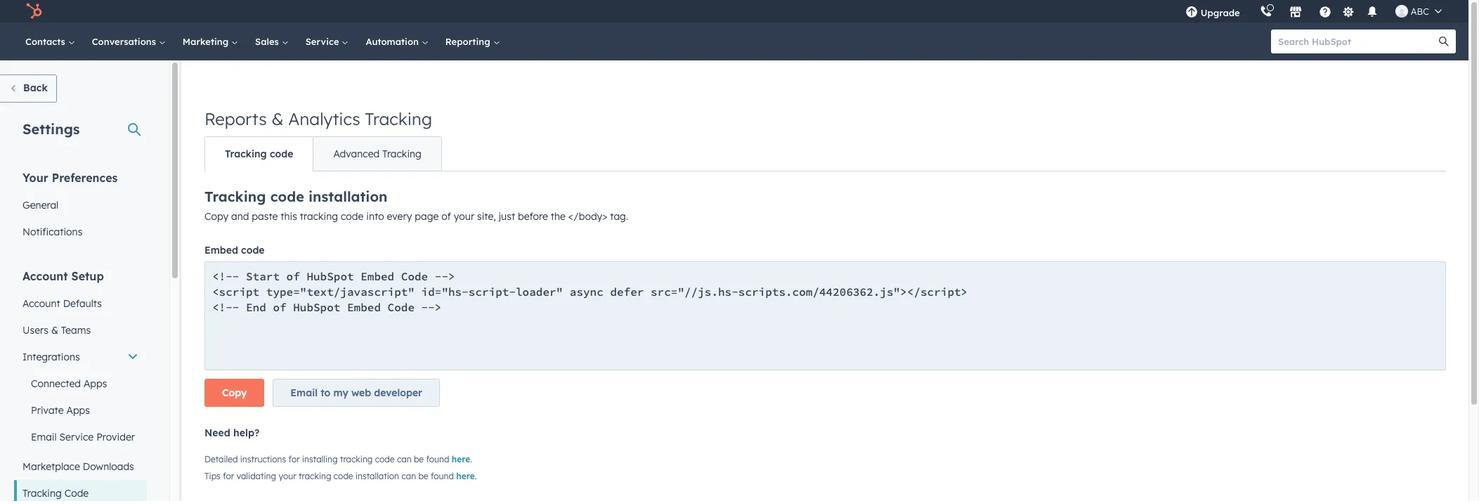 Task type: describe. For each thing, give the bounding box(es) containing it.
hubspot link
[[17, 3, 53, 20]]

back
[[23, 82, 48, 94]]

abc button
[[1387, 0, 1451, 22]]

need
[[205, 427, 230, 439]]

marketing link
[[174, 22, 247, 60]]

automation
[[366, 36, 422, 47]]

connected apps
[[31, 377, 107, 390]]

marketplaces button
[[1281, 0, 1311, 22]]

tracking code
[[22, 487, 89, 500]]

users & teams
[[22, 324, 91, 337]]

calling icon image
[[1260, 6, 1273, 18]]

into
[[366, 210, 384, 223]]

email service provider link
[[14, 424, 147, 451]]

1 vertical spatial be
[[418, 471, 428, 481]]

users
[[22, 324, 48, 337]]

site,
[[477, 210, 496, 223]]

notifications link
[[14, 219, 147, 245]]

search image
[[1439, 37, 1449, 46]]

embed code
[[205, 244, 265, 257]]

tracking for tracking code
[[22, 487, 62, 500]]

</body>
[[569, 210, 608, 223]]

help?
[[233, 427, 260, 439]]

installation inside 'detailed instructions for installing tracking code can be found here . tips for validating your tracking code installation can be found here .'
[[356, 471, 399, 481]]

0 vertical spatial found
[[426, 454, 449, 465]]

0 vertical spatial here
[[452, 454, 470, 465]]

settings image
[[1343, 6, 1355, 19]]

Search HubSpot search field
[[1272, 30, 1444, 53]]

contacts link
[[17, 22, 83, 60]]

& for analytics
[[272, 108, 284, 129]]

settings link
[[1340, 4, 1358, 19]]

help image
[[1319, 6, 1332, 19]]

upgrade
[[1201, 7, 1240, 18]]

brad klo image
[[1396, 5, 1408, 18]]

your
[[22, 171, 48, 185]]

of
[[442, 210, 451, 223]]

tracking right advanced
[[382, 148, 422, 160]]

automation link
[[357, 22, 437, 60]]

your inside tracking code installation copy and paste this tracking code into every page of your site, just before the </body> tag.
[[454, 210, 475, 223]]

preferences
[[52, 171, 118, 185]]

reporting link
[[437, 22, 509, 60]]

private apps link
[[14, 397, 147, 424]]

before
[[518, 210, 548, 223]]

general link
[[14, 192, 147, 219]]

and
[[231, 210, 249, 223]]

developer
[[374, 387, 422, 399]]

your preferences element
[[14, 170, 147, 245]]

reports & analytics tracking
[[205, 108, 432, 129]]

back link
[[0, 75, 57, 103]]

email to my web developer button
[[273, 379, 440, 407]]

copy button
[[205, 379, 265, 407]]

need help?
[[205, 427, 260, 439]]

advanced tracking
[[333, 148, 422, 160]]

marketing
[[183, 36, 231, 47]]

embed
[[205, 244, 238, 257]]

downloads
[[83, 460, 134, 473]]

email for email to my web developer
[[291, 387, 318, 399]]

1 vertical spatial here
[[456, 471, 475, 481]]

your preferences
[[22, 171, 118, 185]]

account defaults
[[22, 297, 102, 310]]

account for account defaults
[[22, 297, 60, 310]]

account setup element
[[14, 269, 147, 501]]

1 horizontal spatial .
[[475, 471, 477, 481]]

account for account setup
[[22, 269, 68, 283]]

to
[[321, 387, 331, 399]]

account setup
[[22, 269, 104, 283]]

1 horizontal spatial service
[[306, 36, 342, 47]]

teams
[[61, 324, 91, 337]]

notifications
[[22, 226, 83, 238]]

code
[[64, 487, 89, 500]]

tracking code link
[[14, 480, 147, 501]]

hubspot image
[[25, 3, 42, 20]]

advanced
[[333, 148, 380, 160]]

settings
[[22, 120, 80, 138]]

private
[[31, 404, 64, 417]]

integrations button
[[14, 344, 147, 370]]

1 vertical spatial found
[[431, 471, 454, 481]]

conversations
[[92, 36, 159, 47]]

notifications button
[[1361, 0, 1384, 22]]

0 vertical spatial .
[[470, 454, 472, 465]]

sales
[[255, 36, 282, 47]]

1 vertical spatial can
[[402, 471, 416, 481]]

detailed instructions for installing tracking code can be found here . tips for validating your tracking code installation can be found here .
[[205, 454, 477, 481]]

paste
[[252, 210, 278, 223]]

reports
[[205, 108, 267, 129]]

tracking code installation copy and paste this tracking code into every page of your site, just before the </body> tag.
[[205, 188, 628, 223]]

navigation containing tracking code
[[205, 136, 442, 172]]

& for teams
[[51, 324, 58, 337]]

here link for tips for validating your tracking code installation can be found
[[456, 471, 475, 481]]

defaults
[[63, 297, 102, 310]]

service link
[[297, 22, 357, 60]]



Task type: vqa. For each thing, say whether or not it's contained in the screenshot.
1st checkbox from the right
no



Task type: locate. For each thing, give the bounding box(es) containing it.
tracking up advanced tracking
[[365, 108, 432, 129]]

email service provider
[[31, 431, 135, 444]]

my
[[333, 387, 348, 399]]

apps for private apps
[[66, 404, 90, 417]]

your down instructions
[[279, 471, 296, 481]]

general
[[22, 199, 59, 212]]

installation
[[309, 188, 388, 205], [356, 471, 399, 481]]

1 vertical spatial tracking
[[340, 454, 373, 465]]

email
[[291, 387, 318, 399], [31, 431, 57, 444]]

navigation
[[205, 136, 442, 172]]

1 vertical spatial installation
[[356, 471, 399, 481]]

tracking down installing
[[299, 471, 331, 481]]

0 horizontal spatial .
[[470, 454, 472, 465]]

0 vertical spatial be
[[414, 454, 424, 465]]

for right tips
[[223, 471, 234, 481]]

1 account from the top
[[22, 269, 68, 283]]

tips
[[205, 471, 221, 481]]

2 vertical spatial tracking
[[299, 471, 331, 481]]

email down private
[[31, 431, 57, 444]]

marketplaces image
[[1290, 6, 1302, 19]]

found
[[426, 454, 449, 465], [431, 471, 454, 481]]

embed code element
[[205, 261, 1447, 415]]

1 vertical spatial &
[[51, 324, 58, 337]]

advanced tracking link
[[313, 137, 441, 171]]

detailed
[[205, 454, 238, 465]]

contacts
[[25, 36, 68, 47]]

analytics
[[288, 108, 360, 129]]

reporting
[[445, 36, 493, 47]]

& up tracking code link
[[272, 108, 284, 129]]

apps
[[84, 377, 107, 390], [66, 404, 90, 417]]

code right installing
[[375, 454, 395, 465]]

1 vertical spatial for
[[223, 471, 234, 481]]

tracking for tracking code installation copy and paste this tracking code into every page of your site, just before the </body> tag.
[[205, 188, 266, 205]]

1 vertical spatial here link
[[456, 471, 475, 481]]

integrations
[[22, 351, 80, 363]]

1 vertical spatial your
[[279, 471, 296, 481]]

private apps
[[31, 404, 90, 417]]

tag.
[[610, 210, 628, 223]]

code
[[270, 148, 293, 160], [270, 188, 304, 205], [341, 210, 364, 223], [241, 244, 265, 257], [375, 454, 395, 465], [334, 471, 353, 481]]

0 vertical spatial &
[[272, 108, 284, 129]]

tracking inside tracking code installation copy and paste this tracking code into every page of your site, just before the </body> tag.
[[205, 188, 266, 205]]

connected apps link
[[14, 370, 147, 397]]

here
[[452, 454, 470, 465], [456, 471, 475, 481]]

0 vertical spatial for
[[289, 454, 300, 465]]

account defaults link
[[14, 290, 147, 317]]

1 horizontal spatial for
[[289, 454, 300, 465]]

copy inside 'button'
[[222, 387, 247, 399]]

users & teams link
[[14, 317, 147, 344]]

calling icon button
[[1254, 2, 1278, 20]]

1 horizontal spatial your
[[454, 210, 475, 223]]

tracking right this
[[300, 210, 338, 223]]

email to my web developer
[[291, 387, 422, 399]]

0 vertical spatial apps
[[84, 377, 107, 390]]

tracking up "and"
[[205, 188, 266, 205]]

0 vertical spatial account
[[22, 269, 68, 283]]

setup
[[71, 269, 104, 283]]

1 vertical spatial copy
[[222, 387, 247, 399]]

provider
[[96, 431, 135, 444]]

your inside 'detailed instructions for installing tracking code can be found here . tips for validating your tracking code installation can be found here .'
[[279, 471, 296, 481]]

this
[[281, 210, 297, 223]]

2 account from the top
[[22, 297, 60, 310]]

0 vertical spatial email
[[291, 387, 318, 399]]

the
[[551, 210, 566, 223]]

&
[[272, 108, 284, 129], [51, 324, 58, 337]]

code left into
[[341, 210, 364, 223]]

copy up need help?
[[222, 387, 247, 399]]

0 horizontal spatial for
[[223, 471, 234, 481]]

tracking code link
[[205, 137, 313, 171]]

copy inside tracking code installation copy and paste this tracking code into every page of your site, just before the </body> tag.
[[205, 210, 228, 223]]

0 vertical spatial your
[[454, 210, 475, 223]]

page
[[415, 210, 439, 223]]

tracking
[[300, 210, 338, 223], [340, 454, 373, 465], [299, 471, 331, 481]]

tracking for tracking code
[[225, 148, 267, 160]]

tracking inside tracking code installation copy and paste this tracking code into every page of your site, just before the </body> tag.
[[300, 210, 338, 223]]

apps inside connected apps link
[[84, 377, 107, 390]]

connected
[[31, 377, 81, 390]]

apps inside private apps link
[[66, 404, 90, 417]]

instructions
[[240, 454, 286, 465]]

notifications image
[[1366, 6, 1379, 19]]

copy left "and"
[[205, 210, 228, 223]]

code right embed
[[241, 244, 265, 257]]

1 vertical spatial .
[[475, 471, 477, 481]]

help button
[[1313, 0, 1337, 22]]

installation inside tracking code installation copy and paste this tracking code into every page of your site, just before the </body> tag.
[[309, 188, 388, 205]]

installing
[[302, 454, 338, 465]]

0 horizontal spatial &
[[51, 324, 58, 337]]

search button
[[1432, 30, 1456, 53]]

menu
[[1176, 0, 1452, 22]]

marketplace downloads link
[[14, 453, 147, 480]]

tracking right installing
[[340, 454, 373, 465]]

1 vertical spatial apps
[[66, 404, 90, 417]]

copy
[[205, 210, 228, 223], [222, 387, 247, 399]]

0 vertical spatial can
[[397, 454, 412, 465]]

1 vertical spatial service
[[59, 431, 94, 444]]

service
[[306, 36, 342, 47], [59, 431, 94, 444]]

email inside account setup element
[[31, 431, 57, 444]]

account
[[22, 269, 68, 283], [22, 297, 60, 310]]

conversations link
[[83, 22, 174, 60]]

code down installing
[[334, 471, 353, 481]]

1 vertical spatial account
[[22, 297, 60, 310]]

menu containing abc
[[1176, 0, 1452, 22]]

tracking code
[[225, 148, 293, 160]]

tracking inside account setup element
[[22, 487, 62, 500]]

code up this
[[270, 188, 304, 205]]

web
[[351, 387, 371, 399]]

0 vertical spatial copy
[[205, 210, 228, 223]]

can
[[397, 454, 412, 465], [402, 471, 416, 481]]

apps up email service provider link
[[66, 404, 90, 417]]

service down private apps link
[[59, 431, 94, 444]]

just
[[499, 210, 515, 223]]

tracking down the marketplace
[[22, 487, 62, 500]]

code down reports & analytics tracking
[[270, 148, 293, 160]]

your right of
[[454, 210, 475, 223]]

email inside 'button'
[[291, 387, 318, 399]]

here link for detailed instructions for installing tracking code can be found
[[452, 454, 470, 465]]

marketplace downloads
[[22, 460, 134, 473]]

.
[[470, 454, 472, 465], [475, 471, 477, 481]]

for left installing
[[289, 454, 300, 465]]

0 vertical spatial installation
[[309, 188, 388, 205]]

tracking
[[365, 108, 432, 129], [225, 148, 267, 160], [382, 148, 422, 160], [205, 188, 266, 205], [22, 487, 62, 500]]

account up 'users'
[[22, 297, 60, 310]]

every
[[387, 210, 412, 223]]

validating
[[237, 471, 276, 481]]

& right 'users'
[[51, 324, 58, 337]]

1 vertical spatial email
[[31, 431, 57, 444]]

marketplace
[[22, 460, 80, 473]]

& inside account setup element
[[51, 324, 58, 337]]

0 horizontal spatial your
[[279, 471, 296, 481]]

0 horizontal spatial service
[[59, 431, 94, 444]]

abc
[[1411, 6, 1430, 17]]

be
[[414, 454, 424, 465], [418, 471, 428, 481]]

service inside account setup element
[[59, 431, 94, 444]]

your
[[454, 210, 475, 223], [279, 471, 296, 481]]

0 horizontal spatial email
[[31, 431, 57, 444]]

tracking down reports
[[225, 148, 267, 160]]

apps down integrations button
[[84, 377, 107, 390]]

sales link
[[247, 22, 297, 60]]

service right the sales link
[[306, 36, 342, 47]]

upgrade image
[[1186, 6, 1198, 19]]

code inside tracking code link
[[270, 148, 293, 160]]

email for email service provider
[[31, 431, 57, 444]]

0 vertical spatial tracking
[[300, 210, 338, 223]]

apps for connected apps
[[84, 377, 107, 390]]

0 vertical spatial service
[[306, 36, 342, 47]]

account up account defaults at the left bottom of page
[[22, 269, 68, 283]]

1 horizontal spatial email
[[291, 387, 318, 399]]

1 horizontal spatial &
[[272, 108, 284, 129]]

0 vertical spatial here link
[[452, 454, 470, 465]]

<!-- Start of HubSpot Embed Code --> <script type="text/javascript" id="hs-script-loader" async defer src="//js.hs-scripts.com/44206362.js"></script> <!-- End of HubSpot Embed Code --> text field
[[205, 261, 1447, 370]]

email left 'to'
[[291, 387, 318, 399]]



